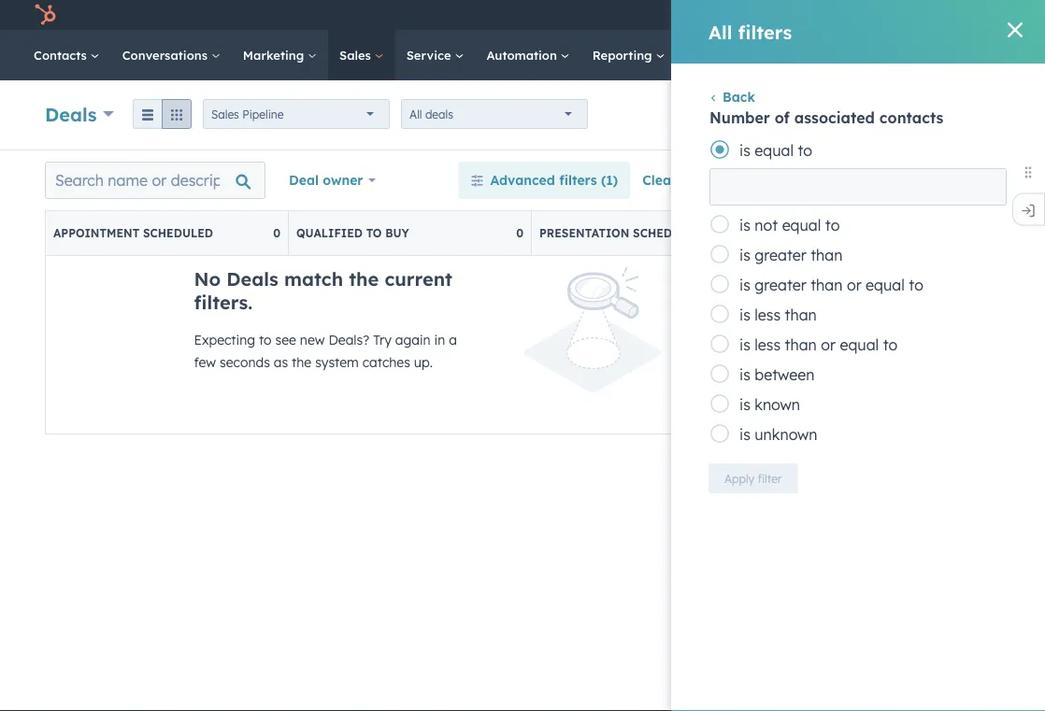 Task type: describe. For each thing, give the bounding box(es) containing it.
actions button
[[734, 100, 816, 130]]

is for is equal to
[[739, 141, 750, 160]]

or for greater
[[847, 276, 862, 294]]

maker
[[846, 226, 887, 240]]

marketplaces button
[[740, 0, 780, 30]]

Search name or description search field
[[45, 162, 265, 199]]

again
[[395, 332, 431, 348]]

all for all deals
[[410, 107, 422, 121]]

marketing
[[243, 47, 308, 63]]

qualified to buy
[[296, 226, 409, 240]]

of
[[775, 108, 790, 127]]

settings image
[[822, 8, 839, 25]]

is for is less than or equal to
[[739, 336, 750, 354]]

to inside the expecting to see new deals? try again in a few seconds as the system catches up.
[[259, 332, 272, 348]]

is greater than or equal to
[[739, 276, 923, 294]]

is for is known
[[739, 395, 750, 414]]

no deals match the current filters.
[[194, 267, 452, 314]]

all filters
[[709, 20, 792, 43]]

all for all filters
[[709, 20, 732, 43]]

import button
[[827, 100, 896, 130]]

reporting link
[[581, 30, 676, 80]]

notifications image
[[853, 8, 870, 25]]

try
[[373, 332, 392, 348]]

mateo roberts image
[[893, 7, 909, 23]]

qualified
[[296, 226, 363, 240]]

clear
[[642, 172, 677, 188]]

sales link
[[328, 30, 395, 80]]

deals?
[[328, 332, 369, 348]]

filters.
[[194, 291, 253, 314]]

deals inside popup button
[[45, 102, 97, 126]]

apply filter button
[[709, 464, 798, 494]]

all inside button
[[681, 172, 698, 188]]

conversations
[[122, 47, 211, 63]]

than for is less than
[[785, 306, 817, 324]]

company
[[913, 7, 969, 22]]

greater for is greater than or equal to
[[755, 276, 806, 294]]

up.
[[414, 354, 433, 371]]

scheduled for appointment scheduled
[[143, 226, 213, 240]]

(1)
[[601, 172, 618, 188]]

appointment
[[53, 226, 140, 240]]

advanced filters (1)
[[490, 172, 618, 188]]

advanced
[[490, 172, 555, 188]]

presentation scheduled
[[539, 226, 703, 240]]

create deal button
[[907, 100, 1000, 130]]

match
[[284, 267, 343, 291]]

deal
[[289, 172, 319, 188]]

create deal
[[923, 108, 984, 122]]

902
[[972, 7, 993, 22]]

buy
[[385, 226, 409, 240]]

number of associated contacts
[[710, 108, 944, 127]]

deal owner button
[[277, 162, 388, 199]]

less for is less than
[[755, 306, 781, 324]]

deals
[[425, 107, 453, 121]]

automation
[[486, 47, 561, 63]]

deals button
[[45, 100, 114, 128]]

back button
[[709, 89, 755, 105]]

appointment scheduled
[[53, 226, 213, 240]]

clear all button
[[630, 162, 710, 199]]

marketing link
[[232, 30, 328, 80]]

see
[[275, 332, 296, 348]]

than for is greater than or equal to
[[811, 276, 843, 294]]

less for is less than or equal to
[[755, 336, 781, 354]]

presentation
[[539, 226, 629, 240]]

back
[[723, 89, 755, 105]]

new
[[300, 332, 325, 348]]

sales pipeline button
[[203, 99, 390, 129]]

company 902
[[913, 7, 993, 22]]

between
[[755, 366, 815, 384]]

create
[[923, 108, 958, 122]]

than for is greater than
[[811, 246, 843, 265]]

to down number of associated contacts
[[798, 141, 812, 160]]

upgrade image
[[716, 8, 733, 25]]

is less than or equal to
[[739, 336, 898, 354]]

equal down is greater than or equal to
[[840, 336, 879, 354]]

bought-
[[890, 226, 944, 240]]

catches
[[362, 354, 410, 371]]

reporting
[[592, 47, 656, 63]]

unknown
[[755, 425, 818, 444]]

the inside the expecting to see new deals? try again in a few seconds as the system catches up.
[[292, 354, 311, 371]]

is between
[[739, 366, 815, 384]]

contacts
[[34, 47, 90, 63]]

company 902 button
[[881, 0, 1021, 30]]



Task type: vqa. For each thing, say whether or not it's contained in the screenshot.
'your'
no



Task type: locate. For each thing, give the bounding box(es) containing it.
equal down decision maker bought-in
[[866, 276, 905, 294]]

0 vertical spatial all
[[709, 20, 732, 43]]

expecting to see new deals? try again in a few seconds as the system catches up.
[[194, 332, 457, 371]]

1 vertical spatial filters
[[559, 172, 597, 188]]

hubspot image
[[34, 4, 56, 26]]

0 horizontal spatial deals
[[45, 102, 97, 126]]

2 horizontal spatial all
[[709, 20, 732, 43]]

number
[[710, 108, 770, 127]]

1 horizontal spatial all
[[681, 172, 698, 188]]

2 greater from the top
[[755, 276, 806, 294]]

the down qualified to buy in the top of the page
[[349, 267, 379, 291]]

service
[[406, 47, 455, 63]]

0 horizontal spatial or
[[821, 336, 836, 354]]

scheduled for presentation scheduled
[[633, 226, 703, 240]]

no
[[194, 267, 221, 291]]

help image
[[791, 8, 808, 25]]

0 left qualified
[[273, 226, 280, 240]]

the right as
[[292, 354, 311, 371]]

3 0 from the left
[[759, 226, 767, 240]]

deal owner
[[289, 172, 363, 188]]

deals down contacts link
[[45, 102, 97, 126]]

is for is greater than
[[739, 246, 750, 265]]

2 vertical spatial all
[[681, 172, 698, 188]]

or down is greater than or equal to
[[821, 336, 836, 354]]

known
[[755, 395, 800, 414]]

0 horizontal spatial 0
[[273, 226, 280, 240]]

as
[[274, 354, 288, 371]]

settings link
[[819, 5, 842, 25]]

filters inside button
[[559, 172, 597, 188]]

is unknown
[[739, 425, 818, 444]]

sales
[[339, 47, 375, 63], [211, 107, 239, 121]]

0 horizontal spatial scheduled
[[143, 226, 213, 240]]

the
[[349, 267, 379, 291], [292, 354, 311, 371]]

marketplaces image
[[751, 8, 768, 25]]

or for less
[[821, 336, 836, 354]]

is for is not equal to
[[739, 216, 750, 235]]

clear all
[[642, 172, 698, 188]]

to down is greater than or equal to
[[883, 336, 898, 354]]

than down the is greater than
[[811, 276, 843, 294]]

6 is from the top
[[739, 336, 750, 354]]

contacts link
[[22, 30, 111, 80]]

or
[[847, 276, 862, 294], [821, 336, 836, 354]]

7 is from the top
[[739, 366, 750, 384]]

scheduled up no
[[143, 226, 213, 240]]

0 down advanced
[[516, 226, 523, 240]]

filters
[[738, 20, 792, 43], [559, 172, 597, 188]]

less
[[755, 306, 781, 324], [755, 336, 781, 354]]

in
[[944, 226, 959, 240]]

is equal to
[[739, 141, 812, 160]]

0 horizontal spatial sales
[[211, 107, 239, 121]]

1 vertical spatial deals
[[227, 267, 278, 291]]

deals right no
[[227, 267, 278, 291]]

search button
[[997, 39, 1028, 71]]

help button
[[783, 0, 815, 30]]

expecting
[[194, 332, 255, 348]]

to down bought-
[[909, 276, 923, 294]]

all left the marketplaces image
[[709, 20, 732, 43]]

1 less from the top
[[755, 306, 781, 324]]

greater down is not equal to
[[755, 246, 806, 265]]

1 scheduled from the left
[[143, 226, 213, 240]]

in
[[434, 332, 445, 348]]

apply filter
[[724, 472, 782, 486]]

system
[[315, 354, 359, 371]]

sales left pipeline
[[211, 107, 239, 121]]

1 vertical spatial less
[[755, 336, 781, 354]]

to
[[798, 141, 812, 160], [825, 216, 840, 235], [366, 226, 382, 240], [909, 276, 923, 294], [259, 332, 272, 348], [883, 336, 898, 354]]

2 less from the top
[[755, 336, 781, 354]]

0 vertical spatial less
[[755, 306, 781, 324]]

less up is less than or equal to
[[755, 306, 781, 324]]

service link
[[395, 30, 475, 80]]

0 up the is greater than
[[759, 226, 767, 240]]

0 horizontal spatial filters
[[559, 172, 597, 188]]

than
[[811, 246, 843, 265], [811, 276, 843, 294], [785, 306, 817, 324], [785, 336, 817, 354]]

is for is unknown
[[739, 425, 750, 444]]

0
[[273, 226, 280, 240], [516, 226, 523, 240], [759, 226, 767, 240]]

0 for presentation scheduled
[[759, 226, 767, 240]]

is less than
[[739, 306, 817, 324]]

8 is from the top
[[739, 395, 750, 414]]

a
[[449, 332, 457, 348]]

less up is between
[[755, 336, 781, 354]]

1 vertical spatial all
[[410, 107, 422, 121]]

all right clear
[[681, 172, 698, 188]]

sales left service
[[339, 47, 375, 63]]

or down 'maker' at the right
[[847, 276, 862, 294]]

apply
[[724, 472, 754, 486]]

1 vertical spatial the
[[292, 354, 311, 371]]

equal up the is greater than
[[782, 216, 821, 235]]

greater for is greater than
[[755, 246, 806, 265]]

0 vertical spatial greater
[[755, 246, 806, 265]]

deals
[[45, 102, 97, 126], [227, 267, 278, 291]]

deals banner
[[45, 94, 1000, 131]]

sales inside popup button
[[211, 107, 239, 121]]

0 for appointment scheduled
[[273, 226, 280, 240]]

group inside deals banner
[[133, 99, 192, 129]]

sales for sales pipeline
[[211, 107, 239, 121]]

1 horizontal spatial the
[[349, 267, 379, 291]]

upgrade link
[[713, 5, 737, 25]]

all inside popup button
[[410, 107, 422, 121]]

1 horizontal spatial or
[[847, 276, 862, 294]]

0 for qualified to buy
[[516, 226, 523, 240]]

1 horizontal spatial 0
[[516, 226, 523, 240]]

is for is less than
[[739, 306, 750, 324]]

pipeline
[[242, 107, 284, 121]]

1 vertical spatial or
[[821, 336, 836, 354]]

is for is between
[[739, 366, 750, 384]]

1 horizontal spatial deals
[[227, 267, 278, 291]]

0 vertical spatial the
[[349, 267, 379, 291]]

0 horizontal spatial all
[[410, 107, 422, 121]]

is known
[[739, 395, 800, 414]]

1 vertical spatial sales
[[211, 107, 239, 121]]

Enter value text field
[[710, 168, 1007, 206]]

1 greater from the top
[[755, 246, 806, 265]]

1 is from the top
[[739, 141, 750, 160]]

Search HubSpot search field
[[782, 39, 1011, 71]]

sales pipeline
[[211, 107, 284, 121]]

scheduled
[[143, 226, 213, 240], [633, 226, 703, 240]]

conversations link
[[111, 30, 232, 80]]

decision maker bought-in
[[782, 226, 959, 240]]

5 is from the top
[[739, 306, 750, 324]]

greater up is less than
[[755, 276, 806, 294]]

1 horizontal spatial filters
[[738, 20, 792, 43]]

deal
[[962, 108, 984, 122]]

1 horizontal spatial scheduled
[[633, 226, 703, 240]]

deals inside no deals match the current filters.
[[227, 267, 278, 291]]

is for is greater than or equal to
[[739, 276, 750, 294]]

company 902 menu
[[711, 0, 1023, 30]]

2 horizontal spatial 0
[[759, 226, 767, 240]]

contacts
[[880, 108, 944, 127]]

is greater than
[[739, 246, 843, 265]]

9 is from the top
[[739, 425, 750, 444]]

0 vertical spatial or
[[847, 276, 862, 294]]

associated
[[794, 108, 875, 127]]

all deals
[[410, 107, 453, 121]]

than for is less than or equal to
[[785, 336, 817, 354]]

not
[[755, 216, 778, 235]]

0 vertical spatial filters
[[738, 20, 792, 43]]

1 horizontal spatial sales
[[339, 47, 375, 63]]

the inside no deals match the current filters.
[[349, 267, 379, 291]]

than up is less than or equal to
[[785, 306, 817, 324]]

decision
[[782, 226, 843, 240]]

than down decision in the right of the page
[[811, 246, 843, 265]]

current
[[385, 267, 452, 291]]

group
[[133, 99, 192, 129]]

hubspot link
[[22, 4, 70, 26]]

3 is from the top
[[739, 246, 750, 265]]

is
[[739, 141, 750, 160], [739, 216, 750, 235], [739, 246, 750, 265], [739, 276, 750, 294], [739, 306, 750, 324], [739, 336, 750, 354], [739, 366, 750, 384], [739, 395, 750, 414], [739, 425, 750, 444]]

4 is from the top
[[739, 276, 750, 294]]

to left 'maker' at the right
[[825, 216, 840, 235]]

sales for sales
[[339, 47, 375, 63]]

seconds
[[220, 354, 270, 371]]

than up between
[[785, 336, 817, 354]]

filters for advanced
[[559, 172, 597, 188]]

0 vertical spatial sales
[[339, 47, 375, 63]]

all left deals
[[410, 107, 422, 121]]

filters for all
[[738, 20, 792, 43]]

notifications button
[[846, 0, 878, 30]]

scheduled down clear all button
[[633, 226, 703, 240]]

filter
[[758, 472, 782, 486]]

close image
[[1008, 22, 1023, 37]]

1 0 from the left
[[273, 226, 280, 240]]

equal down of
[[755, 141, 794, 160]]

2 scheduled from the left
[[633, 226, 703, 240]]

actions
[[750, 108, 788, 122]]

owner
[[323, 172, 363, 188]]

to left see
[[259, 332, 272, 348]]

automation link
[[475, 30, 581, 80]]

to left buy in the left top of the page
[[366, 226, 382, 240]]

1 vertical spatial greater
[[755, 276, 806, 294]]

2 0 from the left
[[516, 226, 523, 240]]

import
[[843, 108, 880, 122]]

advanced filters (1) button
[[459, 162, 630, 199]]

0 vertical spatial deals
[[45, 102, 97, 126]]

all deals button
[[401, 99, 588, 129]]

search image
[[1006, 49, 1019, 62]]

0 horizontal spatial the
[[292, 354, 311, 371]]

few
[[194, 354, 216, 371]]

is not equal to
[[739, 216, 840, 235]]

2 is from the top
[[739, 216, 750, 235]]



